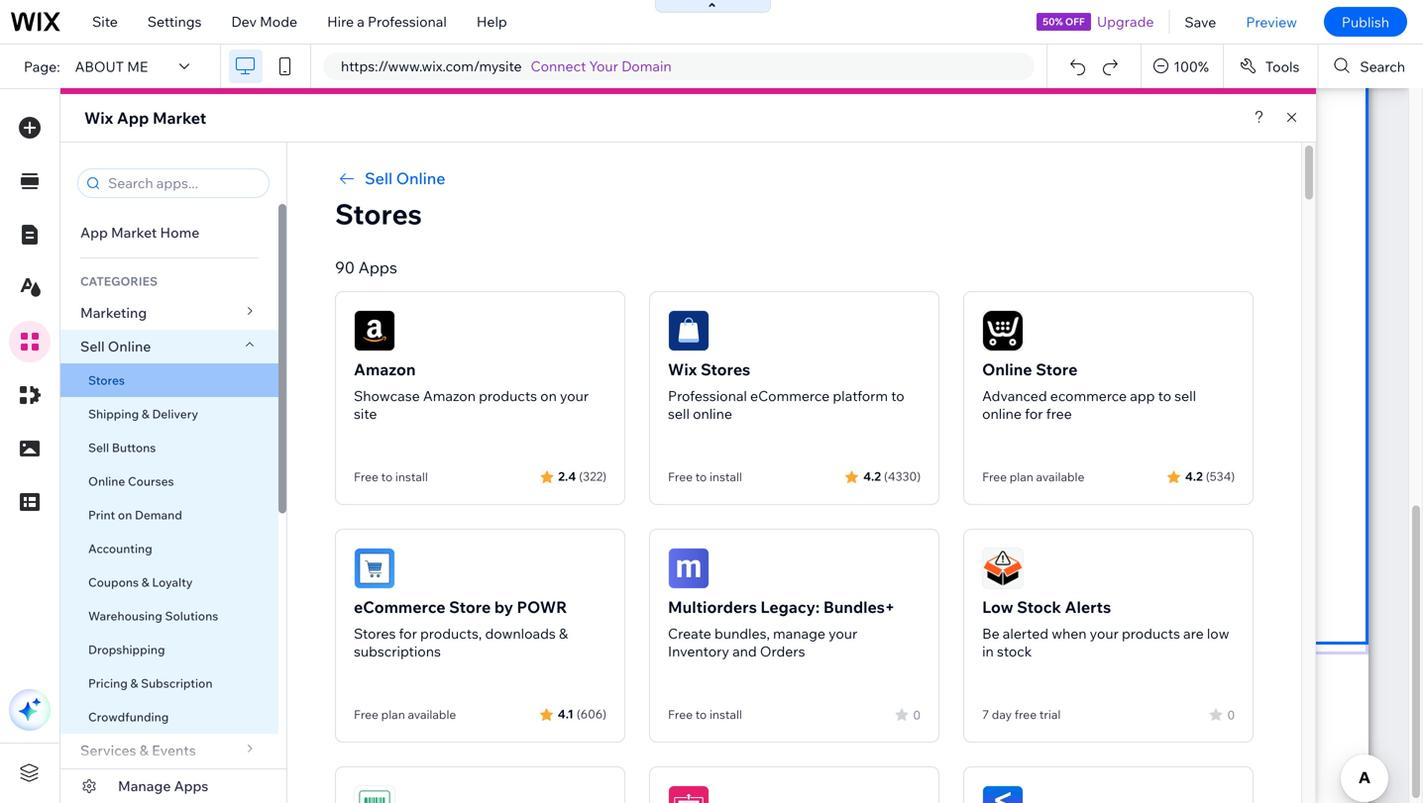 Task type: describe. For each thing, give the bounding box(es) containing it.
dropshipping link
[[60, 633, 279, 667]]

your
[[589, 57, 618, 75]]

dropshipping
[[88, 643, 165, 658]]

free to install for stores
[[668, 470, 742, 485]]

ecommerce
[[1050, 388, 1127, 405]]

settings
[[147, 13, 202, 30]]

shipping
[[88, 407, 139, 422]]

multiorders legacy: bundles+ create bundles, manage your inventory and orders
[[668, 598, 895, 661]]

solutions
[[165, 609, 218, 624]]

about me
[[75, 58, 148, 75]]

preview button
[[1231, 0, 1312, 44]]

orders
[[760, 643, 805, 661]]

inventory
[[668, 643, 729, 661]]

and
[[733, 643, 757, 661]]

background
[[716, 537, 794, 555]]

wix stores professional ecommerce platform to sell online
[[668, 360, 905, 423]]

off
[[1065, 15, 1085, 28]]

me
[[127, 58, 148, 75]]

store for advanced
[[1036, 360, 1078, 380]]

products inside amazon showcase amazon products on your site
[[479, 388, 537, 405]]

0 horizontal spatial free
[[1015, 708, 1037, 723]]

free to install for legacy:
[[668, 708, 742, 723]]

dev
[[231, 13, 257, 30]]

legacy:
[[761, 598, 820, 617]]

tools
[[1266, 58, 1300, 75]]

free for amazon
[[354, 470, 379, 485]]

to inside wix stores professional ecommerce platform to sell online
[[891, 388, 905, 405]]

4.2 for online store
[[1185, 469, 1203, 484]]

platform
[[833, 388, 888, 405]]

professional for a
[[368, 13, 447, 30]]

wix for wix app market
[[84, 108, 113, 128]]

shipping & delivery link
[[60, 397, 279, 431]]

products inside 'low stock alerts be alerted when your products are low in stock'
[[1122, 625, 1180, 643]]

(534)
[[1206, 469, 1235, 484]]

app market home link
[[60, 216, 279, 250]]

sell buttons link
[[60, 431, 279, 465]]

0 vertical spatial sell
[[365, 168, 393, 188]]

& for loyalty
[[141, 575, 149, 590]]

crowdfunding link
[[60, 701, 279, 734]]

dev mode
[[231, 13, 297, 30]]

7
[[982, 708, 989, 723]]

domain
[[622, 57, 672, 75]]

low stock alerts be alerted when your products are low in stock
[[982, 598, 1229, 661]]

bundles+
[[823, 598, 895, 617]]

manage apps
[[118, 778, 208, 795]]

tools button
[[1224, 45, 1318, 88]]

for inside 'ecommerce store by powr stores for products, downloads & subscriptions'
[[399, 625, 417, 643]]

publish
[[1342, 13, 1390, 30]]

loyalty
[[152, 575, 193, 590]]

4.1 (606)
[[558, 707, 607, 722]]

install for legacy:
[[710, 708, 742, 723]]

on inside sidebar element
[[118, 508, 132, 523]]

buttons
[[112, 441, 156, 455]]

install for showcase
[[395, 470, 428, 485]]

in
[[982, 643, 994, 661]]

showcase
[[354, 388, 420, 405]]

sell online inside sidebar element
[[80, 338, 151, 355]]

shipping & delivery
[[88, 407, 198, 422]]

coupons & loyalty
[[88, 575, 193, 590]]

pricing & subscription link
[[60, 667, 279, 701]]

low
[[1207, 625, 1229, 643]]

accounting link
[[60, 532, 279, 566]]

warehousing
[[88, 609, 162, 624]]

Search apps... field
[[102, 169, 263, 197]]

print on demand
[[88, 508, 182, 523]]

wix app market
[[84, 108, 206, 128]]

0 for multiorders legacy: bundles+
[[913, 708, 921, 723]]

alerts
[[1065, 598, 1111, 617]]

marketing
[[80, 304, 147, 322]]

warehousing solutions
[[88, 609, 218, 624]]

subscriptions
[[354, 643, 441, 661]]

wix for wix stores professional ecommerce platform to sell online
[[668, 360, 697, 380]]

50%
[[1043, 15, 1063, 28]]

sell for sell buttons link
[[88, 441, 109, 455]]

trial
[[1040, 708, 1061, 723]]

services
[[80, 742, 136, 760]]

sell for the bottommost sell online link
[[80, 338, 105, 355]]

free for wix stores
[[668, 470, 693, 485]]

ecommerce store by powr logo image
[[354, 548, 395, 590]]

accounting
[[88, 542, 152, 557]]

online store logo image
[[982, 310, 1024, 352]]

when
[[1052, 625, 1087, 643]]

stores inside sidebar element
[[88, 373, 125, 388]]

home
[[160, 224, 200, 241]]

2.4 (322)
[[558, 469, 607, 484]]

professional for stores
[[668, 388, 747, 405]]

sell for wix stores
[[668, 405, 690, 423]]

bundles,
[[715, 625, 770, 643]]

strip
[[681, 537, 713, 555]]

manage
[[118, 778, 171, 795]]

create
[[668, 625, 711, 643]]

ecommerce inside wix stores professional ecommerce platform to sell online
[[750, 388, 830, 405]]

stores inside 'ecommerce store by powr stores for products, downloads & subscriptions'
[[354, 625, 396, 643]]

available for by
[[408, 708, 456, 723]]

marketing link
[[60, 296, 279, 330]]

to inside online store advanced ecommerce app to sell online for free
[[1158, 388, 1172, 405]]

demand
[[135, 508, 182, 523]]

multiorders legacy: bundles+ logo image
[[668, 548, 710, 590]]

services & events
[[80, 742, 196, 760]]

to for wix stores
[[695, 470, 707, 485]]

help
[[477, 13, 507, 30]]

& for events
[[139, 742, 149, 760]]

app inside app market home link
[[80, 224, 108, 241]]

app market home
[[80, 224, 200, 241]]

https://www.wix.com/mysite
[[341, 57, 522, 75]]

change strip background
[[627, 537, 794, 555]]

(4330)
[[884, 469, 921, 484]]

available for advanced
[[1036, 470, 1085, 485]]



Task type: vqa. For each thing, say whether or not it's contained in the screenshot.


Task type: locate. For each thing, give the bounding box(es) containing it.
0 down low
[[1227, 708, 1235, 723]]

0 horizontal spatial wix
[[84, 108, 113, 128]]

wix inside wix stores professional ecommerce platform to sell online
[[668, 360, 697, 380]]

save
[[1185, 13, 1216, 30]]

4.2 (534)
[[1185, 469, 1235, 484]]

pricing
[[88, 676, 128, 691]]

1 horizontal spatial ecommerce
[[750, 388, 830, 405]]

1 horizontal spatial store
[[1036, 360, 1078, 380]]

0 vertical spatial market
[[153, 108, 206, 128]]

plan for online
[[1010, 470, 1034, 485]]

1 vertical spatial market
[[111, 224, 157, 241]]

7 day free trial
[[982, 708, 1061, 723]]

sell
[[1175, 388, 1196, 405], [668, 405, 690, 423]]

0 horizontal spatial your
[[560, 388, 589, 405]]

free plan available down the subscriptions at the bottom of page
[[354, 708, 456, 723]]

free to install
[[354, 470, 428, 485], [668, 470, 742, 485], [668, 708, 742, 723]]

install for stores
[[710, 470, 742, 485]]

0 vertical spatial sell online link
[[335, 167, 1254, 190]]

1 horizontal spatial plan
[[1010, 470, 1034, 485]]

1 vertical spatial products
[[1122, 625, 1180, 643]]

50% off
[[1043, 15, 1085, 28]]

courses
[[128, 474, 174, 489]]

1 vertical spatial free
[[1015, 708, 1037, 723]]

search
[[1360, 58, 1405, 75]]

free plan available for ecommerce
[[354, 708, 456, 723]]

print
[[88, 508, 115, 523]]

sell inside online store advanced ecommerce app to sell online for free
[[1175, 388, 1196, 405]]

2.4
[[558, 469, 576, 484]]

sidebar element
[[60, 143, 287, 804]]

1 vertical spatial app
[[80, 224, 108, 241]]

1 horizontal spatial sell online link
[[335, 167, 1254, 190]]

90
[[335, 258, 355, 278]]

market left home
[[111, 224, 157, 241]]

4.2 left the (4330)
[[863, 469, 881, 484]]

stores link
[[60, 364, 279, 397]]

your inside amazon showcase amazon products on your site
[[560, 388, 589, 405]]

0 horizontal spatial on
[[118, 508, 132, 523]]

professional down wix stores logo
[[668, 388, 747, 405]]

1 vertical spatial store
[[449, 598, 491, 617]]

store inside 'ecommerce store by powr stores for products, downloads & subscriptions'
[[449, 598, 491, 617]]

90 apps
[[335, 258, 397, 278]]

store inside online store advanced ecommerce app to sell online for free
[[1036, 360, 1078, 380]]

1 vertical spatial sell online
[[80, 338, 151, 355]]

1 vertical spatial sell
[[668, 405, 690, 423]]

on
[[540, 388, 557, 405], [118, 508, 132, 523]]

market up search apps... field
[[153, 108, 206, 128]]

sell down wix stores logo
[[668, 405, 690, 423]]

1 horizontal spatial free plan available
[[982, 470, 1085, 485]]

apps right 90
[[358, 258, 397, 278]]

free for multiorders legacy: bundles+
[[668, 708, 693, 723]]

install up change strip background
[[710, 470, 742, 485]]

app
[[1130, 388, 1155, 405]]

free down inventory
[[668, 708, 693, 723]]

& for subscription
[[130, 676, 138, 691]]

100% button
[[1142, 45, 1223, 88]]

0 horizontal spatial store
[[449, 598, 491, 617]]

0 left 7
[[913, 708, 921, 723]]

apps inside sidebar element
[[174, 778, 208, 795]]

& for delivery
[[142, 407, 149, 422]]

to right the "platform"
[[891, 388, 905, 405]]

alerted
[[1003, 625, 1049, 643]]

your up 2.4 on the bottom left of the page
[[560, 388, 589, 405]]

apps for 90 apps
[[358, 258, 397, 278]]

ecommerce store by powr stores for products, downloads & subscriptions
[[354, 598, 568, 661]]

plan down the subscriptions at the bottom of page
[[381, 708, 405, 723]]

online
[[396, 168, 446, 188], [108, 338, 151, 355], [982, 360, 1032, 380], [88, 474, 125, 489]]

to up strip
[[695, 470, 707, 485]]

stores up shipping
[[88, 373, 125, 388]]

0 vertical spatial free
[[1046, 405, 1072, 423]]

1 horizontal spatial sell
[[1175, 388, 1196, 405]]

& down powr
[[559, 625, 568, 643]]

online inside wix stores professional ecommerce platform to sell online
[[693, 405, 732, 423]]

free down advanced
[[982, 470, 1007, 485]]

0 vertical spatial plan
[[1010, 470, 1034, 485]]

professional right 'a'
[[368, 13, 447, 30]]

1 vertical spatial wix
[[668, 360, 697, 380]]

multiorders
[[668, 598, 757, 617]]

1 0 from the left
[[913, 708, 921, 723]]

store up ecommerce
[[1036, 360, 1078, 380]]

2 horizontal spatial your
[[1090, 625, 1119, 643]]

free for online store
[[982, 470, 1007, 485]]

free right day
[[1015, 708, 1037, 723]]

for down advanced
[[1025, 405, 1043, 423]]

1 horizontal spatial free
[[1046, 405, 1072, 423]]

1 vertical spatial apps
[[174, 778, 208, 795]]

sell right app
[[1175, 388, 1196, 405]]

low
[[982, 598, 1013, 617]]

a
[[357, 13, 365, 30]]

1 vertical spatial amazon
[[423, 388, 476, 405]]

stores down wix stores logo
[[701, 360, 750, 380]]

plan down advanced
[[1010, 470, 1034, 485]]

online courses link
[[60, 465, 279, 499]]

publish button
[[1324, 7, 1407, 37]]

upgrade
[[1097, 13, 1154, 30]]

online for online
[[982, 405, 1022, 423]]

0 horizontal spatial online
[[693, 405, 732, 423]]

wix down wix stores logo
[[668, 360, 697, 380]]

available down the subscriptions at the bottom of page
[[408, 708, 456, 723]]

1 horizontal spatial amazon
[[423, 388, 476, 405]]

amazon right showcase at left
[[423, 388, 476, 405]]

online store advanced ecommerce app to sell online for free
[[982, 360, 1196, 423]]

0 vertical spatial available
[[1036, 470, 1085, 485]]

4.1
[[558, 707, 574, 722]]

0 horizontal spatial sell online link
[[60, 330, 279, 364]]

2 4.2 from the left
[[1185, 469, 1203, 484]]

1 vertical spatial professional
[[668, 388, 747, 405]]

on inside amazon showcase amazon products on your site
[[540, 388, 557, 405]]

market
[[153, 108, 206, 128], [111, 224, 157, 241]]

1 horizontal spatial for
[[1025, 405, 1043, 423]]

0 vertical spatial on
[[540, 388, 557, 405]]

1 vertical spatial for
[[399, 625, 417, 643]]

0 horizontal spatial sell
[[668, 405, 690, 423]]

print on demand link
[[60, 499, 279, 532]]

1 vertical spatial free plan available
[[354, 708, 456, 723]]

0 vertical spatial store
[[1036, 360, 1078, 380]]

4.2 for wix stores
[[863, 469, 881, 484]]

free plan available
[[982, 470, 1085, 485], [354, 708, 456, 723]]

1 horizontal spatial 4.2
[[1185, 469, 1203, 484]]

pricing & subscription
[[88, 676, 213, 691]]

amazon logo image
[[354, 310, 395, 352]]

sell online up 90 apps
[[365, 168, 446, 188]]

4.2
[[863, 469, 881, 484], [1185, 469, 1203, 484]]

0 vertical spatial wix
[[84, 108, 113, 128]]

install down and
[[710, 708, 742, 723]]

0 horizontal spatial apps
[[174, 778, 208, 795]]

to
[[891, 388, 905, 405], [1158, 388, 1172, 405], [381, 470, 393, 485], [695, 470, 707, 485], [695, 708, 707, 723]]

ecommerce
[[750, 388, 830, 405], [354, 598, 446, 617]]

sell inside wix stores professional ecommerce platform to sell online
[[668, 405, 690, 423]]

apps down events
[[174, 778, 208, 795]]

ecommerce left the "platform"
[[750, 388, 830, 405]]

free to install down inventory
[[668, 708, 742, 723]]

hire
[[327, 13, 354, 30]]

apps for manage apps
[[174, 778, 208, 795]]

1 vertical spatial sell online link
[[60, 330, 279, 364]]

0 for low stock alerts
[[1227, 708, 1235, 723]]

your inside 'low stock alerts be alerted when your products are low in stock'
[[1090, 625, 1119, 643]]

(606)
[[577, 707, 607, 722]]

amazon up showcase at left
[[354, 360, 416, 380]]

online down advanced
[[982, 405, 1022, 423]]

mode
[[260, 13, 297, 30]]

1 horizontal spatial 0
[[1227, 708, 1235, 723]]

0 horizontal spatial sell online
[[80, 338, 151, 355]]

1 vertical spatial on
[[118, 508, 132, 523]]

online down wix stores logo
[[693, 405, 732, 423]]

manage apps link
[[60, 770, 286, 804]]

free down ecommerce
[[1046, 405, 1072, 423]]

free
[[1046, 405, 1072, 423], [1015, 708, 1037, 723]]

free to install up change strip background
[[668, 470, 742, 485]]

free down site
[[354, 470, 379, 485]]

free down the subscriptions at the bottom of page
[[354, 708, 379, 723]]

online inside online store advanced ecommerce app to sell online for free
[[982, 360, 1032, 380]]

market inside sidebar element
[[111, 224, 157, 241]]

free up strip
[[668, 470, 693, 485]]

crowdfunding
[[88, 710, 169, 725]]

1 horizontal spatial wix
[[668, 360, 697, 380]]

sell
[[365, 168, 393, 188], [80, 338, 105, 355], [88, 441, 109, 455]]

preview
[[1246, 13, 1297, 30]]

stock
[[997, 643, 1032, 661]]

to down showcase at left
[[381, 470, 393, 485]]

1 vertical spatial sell
[[80, 338, 105, 355]]

to down inventory
[[695, 708, 707, 723]]

1 online from the left
[[693, 405, 732, 423]]

available
[[1036, 470, 1085, 485], [408, 708, 456, 723]]

100%
[[1174, 58, 1209, 75]]

& left loyalty at the left bottom of the page
[[141, 575, 149, 590]]

stores inside wix stores professional ecommerce platform to sell online
[[701, 360, 750, 380]]

warehousing solutions link
[[60, 600, 279, 633]]

0 horizontal spatial app
[[80, 224, 108, 241]]

powr
[[517, 598, 567, 617]]

1 4.2 from the left
[[863, 469, 881, 484]]

4.2 (4330)
[[863, 469, 921, 484]]

your down bundles+
[[829, 625, 858, 643]]

0 horizontal spatial available
[[408, 708, 456, 723]]

products,
[[420, 625, 482, 643]]

sell down marketing
[[80, 338, 105, 355]]

free to install down site
[[354, 470, 428, 485]]

plan for ecommerce
[[381, 708, 405, 723]]

professional inside wix stores professional ecommerce platform to sell online
[[668, 388, 747, 405]]

store up products,
[[449, 598, 491, 617]]

professional
[[368, 13, 447, 30], [668, 388, 747, 405]]

& left events
[[139, 742, 149, 760]]

1 horizontal spatial on
[[540, 388, 557, 405]]

sell left buttons
[[88, 441, 109, 455]]

0 vertical spatial apps
[[358, 258, 397, 278]]

free to install for showcase
[[354, 470, 428, 485]]

low stock alerts logo image
[[982, 548, 1024, 590]]

wix stores logo image
[[668, 310, 710, 352]]

0 vertical spatial sell online
[[365, 168, 446, 188]]

1 horizontal spatial products
[[1122, 625, 1180, 643]]

categories
[[80, 274, 158, 289]]

online for wix
[[693, 405, 732, 423]]

0 horizontal spatial plan
[[381, 708, 405, 723]]

store for by
[[449, 598, 491, 617]]

for up the subscriptions at the bottom of page
[[399, 625, 417, 643]]

sell for online store
[[1175, 388, 1196, 405]]

0 vertical spatial app
[[117, 108, 149, 128]]

manage
[[773, 625, 826, 643]]

about
[[75, 58, 124, 75]]

services & events link
[[60, 734, 279, 768]]

0 vertical spatial for
[[1025, 405, 1043, 423]]

for inside online store advanced ecommerce app to sell online for free
[[1025, 405, 1043, 423]]

your inside multiorders legacy: bundles+ create bundles, manage your inventory and orders
[[829, 625, 858, 643]]

to for multiorders legacy: bundles+
[[695, 708, 707, 723]]

free plan available down advanced
[[982, 470, 1085, 485]]

& inside 'ecommerce store by powr stores for products, downloads & subscriptions'
[[559, 625, 568, 643]]

change
[[627, 537, 678, 555]]

subscription
[[141, 676, 213, 691]]

0 horizontal spatial free plan available
[[354, 708, 456, 723]]

your for low
[[1090, 625, 1119, 643]]

1 horizontal spatial sell online
[[365, 168, 446, 188]]

coupons & loyalty link
[[60, 566, 279, 600]]

app up categories
[[80, 224, 108, 241]]

free for ecommerce store by powr
[[354, 708, 379, 723]]

online inside online store advanced ecommerce app to sell online for free
[[982, 405, 1022, 423]]

0 vertical spatial free plan available
[[982, 470, 1085, 485]]

be
[[982, 625, 1000, 643]]

0 horizontal spatial ecommerce
[[354, 598, 446, 617]]

stores
[[335, 197, 422, 231], [701, 360, 750, 380], [88, 373, 125, 388], [354, 625, 396, 643]]

0 vertical spatial professional
[[368, 13, 447, 30]]

delivery
[[152, 407, 198, 422]]

hire a professional
[[327, 13, 447, 30]]

1 vertical spatial available
[[408, 708, 456, 723]]

app down me
[[117, 108, 149, 128]]

your for multiorders
[[829, 625, 858, 643]]

free inside online store advanced ecommerce app to sell online for free
[[1046, 405, 1072, 423]]

1 vertical spatial plan
[[381, 708, 405, 723]]

plan
[[1010, 470, 1034, 485], [381, 708, 405, 723]]

sell online down marketing
[[80, 338, 151, 355]]

1 horizontal spatial available
[[1036, 470, 1085, 485]]

to right app
[[1158, 388, 1172, 405]]

2 online from the left
[[982, 405, 1022, 423]]

stores up 90 apps
[[335, 197, 422, 231]]

search button
[[1319, 45, 1423, 88]]

stock
[[1017, 598, 1061, 617]]

1 horizontal spatial online
[[982, 405, 1022, 423]]

& right pricing
[[130, 676, 138, 691]]

online inside the online courses link
[[88, 474, 125, 489]]

0 vertical spatial amazon
[[354, 360, 416, 380]]

install down showcase at left
[[395, 470, 428, 485]]

&
[[142, 407, 149, 422], [141, 575, 149, 590], [559, 625, 568, 643], [130, 676, 138, 691], [139, 742, 149, 760]]

0 horizontal spatial amazon
[[354, 360, 416, 380]]

0 vertical spatial sell
[[1175, 388, 1196, 405]]

free plan available for online
[[982, 470, 1085, 485]]

available down ecommerce
[[1036, 470, 1085, 485]]

ecommerce inside 'ecommerce store by powr stores for products, downloads & subscriptions'
[[354, 598, 446, 617]]

0 horizontal spatial professional
[[368, 13, 447, 30]]

1 horizontal spatial app
[[117, 108, 149, 128]]

0 vertical spatial ecommerce
[[750, 388, 830, 405]]

0 horizontal spatial products
[[479, 388, 537, 405]]

sell up 90 apps
[[365, 168, 393, 188]]

0 horizontal spatial for
[[399, 625, 417, 643]]

2 0 from the left
[[1227, 708, 1235, 723]]

stores up the subscriptions at the bottom of page
[[354, 625, 396, 643]]

online courses
[[88, 474, 174, 489]]

your down the alerts
[[1090, 625, 1119, 643]]

0 horizontal spatial 0
[[913, 708, 921, 723]]

1 horizontal spatial professional
[[668, 388, 747, 405]]

0 horizontal spatial 4.2
[[863, 469, 881, 484]]

1 horizontal spatial your
[[829, 625, 858, 643]]

events
[[152, 742, 196, 760]]

1 vertical spatial ecommerce
[[354, 598, 446, 617]]

2 vertical spatial sell
[[88, 441, 109, 455]]

save button
[[1170, 0, 1231, 44]]

ecommerce up the subscriptions at the bottom of page
[[354, 598, 446, 617]]

to for amazon
[[381, 470, 393, 485]]

0 vertical spatial products
[[479, 388, 537, 405]]

wix down about
[[84, 108, 113, 128]]

advanced
[[982, 388, 1047, 405]]

online
[[693, 405, 732, 423], [982, 405, 1022, 423]]

amazon showcase amazon products on your site
[[354, 360, 589, 423]]

& left delivery
[[142, 407, 149, 422]]

day
[[992, 708, 1012, 723]]

4.2 left (534) at the right bottom
[[1185, 469, 1203, 484]]

1 horizontal spatial apps
[[358, 258, 397, 278]]



